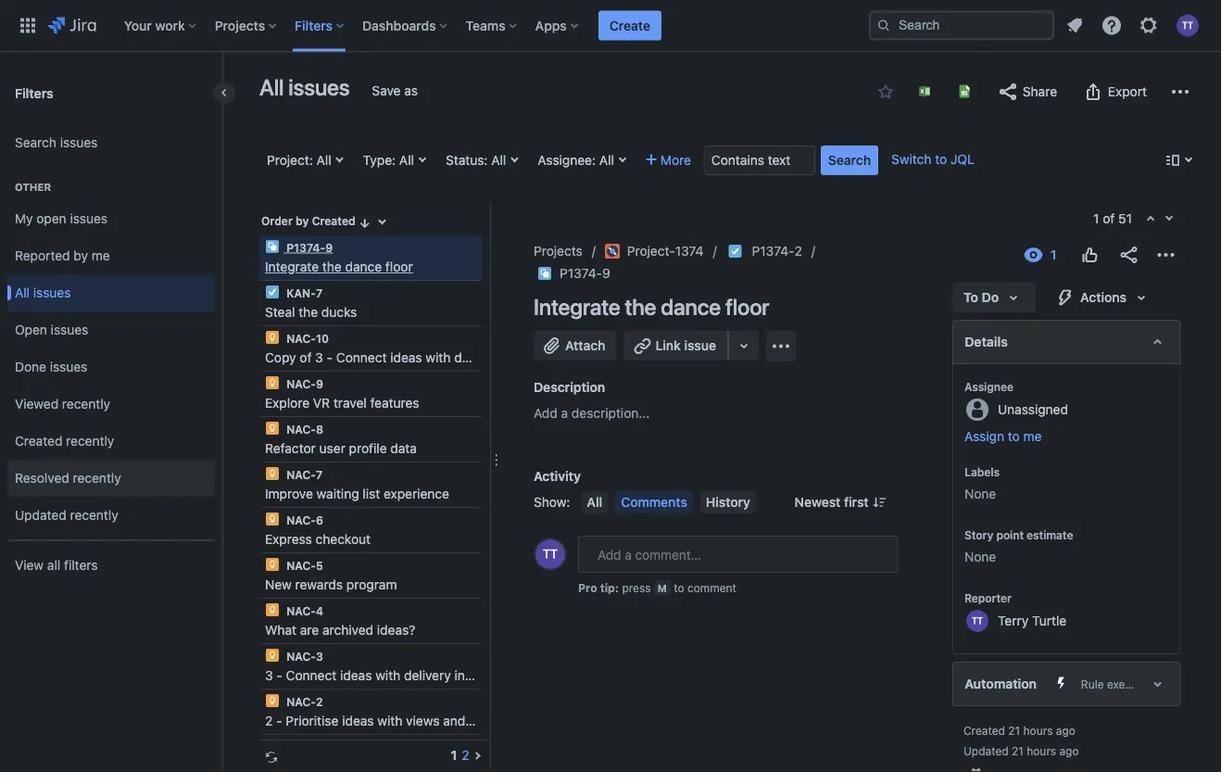 Task type: locate. For each thing, give the bounding box(es) containing it.
p1374-9 down projects link at the left of page
[[560, 266, 611, 281]]

5 nac- from the top
[[287, 514, 316, 527]]

3
[[315, 350, 323, 365], [316, 650, 323, 663], [265, 668, 273, 683]]

task image
[[265, 285, 280, 299]]

- left prioritise
[[276, 713, 282, 729]]

created inside 'link'
[[312, 215, 356, 228]]

by inside other group
[[74, 248, 88, 263]]

of for 1
[[1104, 211, 1116, 226]]

9 up 'vr'
[[316, 377, 324, 390]]

by for order
[[296, 215, 309, 228]]

automation
[[965, 676, 1037, 692]]

to left 'jql'
[[936, 152, 948, 167]]

idea image
[[265, 421, 280, 436], [265, 466, 280, 481], [265, 512, 280, 527], [265, 557, 280, 572], [265, 603, 280, 617]]

1 vertical spatial connect
[[286, 668, 337, 683]]

experience
[[384, 486, 450, 502]]

created down viewed
[[15, 434, 62, 449]]

0 horizontal spatial all issues
[[15, 285, 71, 300]]

1 vertical spatial in
[[455, 668, 465, 683]]

other group
[[7, 161, 215, 540]]

p1374-9
[[284, 241, 333, 254], [560, 266, 611, 281]]

created inside created 21 hours ago updated 21 hours ago
[[964, 724, 1005, 737]]

new
[[265, 577, 292, 592]]

banner
[[0, 0, 1222, 52]]

attach
[[566, 338, 606, 353]]

by for reported
[[74, 248, 88, 263]]

p1374- for p1374-2 link
[[752, 243, 795, 259]]

0 vertical spatial connect
[[336, 350, 387, 365]]

0 vertical spatial updated
[[15, 508, 67, 523]]

8 nac- from the top
[[287, 650, 316, 663]]

4
[[316, 605, 324, 617]]

save
[[372, 83, 401, 98]]

nac- up prioritise
[[287, 695, 316, 708]]

0 vertical spatial integrate the dance floor
[[265, 259, 413, 274]]

share
[[1023, 84, 1058, 99]]

nac-4
[[284, 605, 324, 617]]

idea image
[[265, 330, 280, 345], [265, 375, 280, 390], [265, 648, 280, 663], [265, 694, 280, 708], [265, 739, 280, 754]]

9 inside "link"
[[603, 266, 611, 281]]

labels pin to top. only you can see pinned fields. image
[[1004, 465, 1018, 479]]

and
[[443, 713, 466, 729]]

0 horizontal spatial delivery
[[404, 668, 451, 683]]

1 vertical spatial projects
[[534, 243, 583, 259]]

notifications image
[[1064, 14, 1087, 37]]

jira up fields
[[469, 668, 491, 683]]

fields
[[469, 713, 502, 729]]

0 vertical spatial search
[[15, 135, 57, 150]]

created right order on the top of the page
[[312, 215, 356, 228]]

search inside button
[[829, 153, 872, 168]]

1 vertical spatial search
[[829, 153, 872, 168]]

0 vertical spatial jira
[[519, 350, 541, 365]]

explore vr travel features
[[265, 395, 420, 411]]

menu bar
[[578, 491, 760, 514]]

p1374- down projects link at the left of page
[[560, 266, 603, 281]]

search left switch at top
[[829, 153, 872, 168]]

create button
[[599, 11, 662, 40]]

1 idea image from the top
[[265, 330, 280, 345]]

data
[[391, 441, 417, 456]]

3 down are
[[316, 650, 323, 663]]

1 vertical spatial filters
[[15, 85, 53, 100]]

1 vertical spatial dance
[[661, 294, 721, 320]]

recently down viewed recently "link"
[[66, 434, 114, 449]]

1 7 from the top
[[316, 286, 323, 299]]

1 none from the top
[[965, 486, 996, 502]]

issues for search issues link
[[60, 135, 98, 150]]

- down 10
[[327, 350, 333, 365]]

1 vertical spatial to
[[1008, 429, 1020, 444]]

1 horizontal spatial search
[[829, 153, 872, 168]]

0 vertical spatial to
[[936, 152, 948, 167]]

assign
[[965, 429, 1005, 444]]

created for created 21 hours ago updated 21 hours ago
[[964, 724, 1005, 737]]

1 nac- from the top
[[287, 332, 316, 345]]

1 horizontal spatial p1374-
[[560, 266, 603, 281]]

do
[[982, 290, 999, 305]]

p1374-9 down order by created
[[284, 241, 333, 254]]

ideas up features
[[391, 350, 422, 365]]

2 for nac-
[[316, 695, 323, 708]]

of for copy
[[300, 350, 312, 365]]

6 nac- from the top
[[287, 559, 316, 572]]

Search field
[[870, 11, 1055, 40]]

to inside assign to me button
[[1008, 429, 1020, 444]]

checkout
[[316, 532, 371, 547]]

0 vertical spatial projects
[[215, 18, 265, 33]]

1 vertical spatial integrate the dance floor
[[534, 294, 770, 320]]

rule
[[1081, 678, 1104, 691]]

actions image
[[1155, 244, 1177, 266]]

1 vertical spatial updated
[[964, 745, 1009, 757]]

floor
[[386, 259, 413, 274], [726, 294, 770, 320]]

created recently link
[[7, 423, 215, 460]]

issues down filters dropdown button
[[289, 74, 350, 100]]

add a description...
[[534, 406, 650, 421]]

9
[[326, 241, 333, 254], [603, 266, 611, 281], [316, 377, 324, 390]]

dance up link issue
[[661, 294, 721, 320]]

automation element
[[953, 662, 1181, 706]]

0 vertical spatial of
[[1104, 211, 1116, 226]]

viewed
[[15, 396, 59, 412]]

by
[[296, 215, 309, 228], [74, 248, 88, 263]]

with
[[426, 350, 451, 365], [376, 668, 401, 683], [378, 713, 403, 729]]

idea image for new rewards program
[[265, 557, 280, 572]]

1 left 2 link
[[451, 748, 458, 763]]

1 vertical spatial by
[[74, 248, 88, 263]]

p1374-
[[287, 241, 326, 254], [752, 243, 795, 259], [560, 266, 603, 281]]

what
[[265, 623, 297, 638]]

0 horizontal spatial filters
[[15, 85, 53, 100]]

2 vertical spatial ideas
[[342, 713, 374, 729]]

2 up prioritise
[[316, 695, 323, 708]]

ideas up the nac-1 link
[[342, 713, 374, 729]]

actions button
[[1044, 283, 1164, 312]]

search up other
[[15, 135, 57, 150]]

nac- for explore
[[287, 377, 316, 390]]

me
[[92, 248, 110, 263], [1024, 429, 1042, 444]]

ideas for delivery
[[340, 668, 372, 683]]

done issues
[[15, 359, 87, 375]]

connect down nac-3
[[286, 668, 337, 683]]

3 down 10
[[315, 350, 323, 365]]

save as button
[[363, 76, 427, 106]]

dashboards button
[[357, 11, 455, 40]]

p1374- down order by created
[[287, 241, 326, 254]]

0 vertical spatial dance
[[345, 259, 382, 274]]

assign to me button
[[965, 427, 1162, 446]]

issues up "my open issues"
[[60, 135, 98, 150]]

idea image for 2
[[265, 694, 280, 708]]

jira image
[[48, 14, 96, 37], [48, 14, 96, 37]]

to right assign
[[1008, 429, 1020, 444]]

nac- down are
[[287, 650, 316, 663]]

to right m
[[674, 581, 685, 594]]

banner containing your work
[[0, 0, 1222, 52]]

nac- up "refactor"
[[287, 423, 316, 436]]

0 vertical spatial with
[[426, 350, 451, 365]]

7 for waiting
[[316, 468, 323, 481]]

1 horizontal spatial of
[[1104, 211, 1116, 226]]

projects up subtask icon
[[534, 243, 583, 259]]

nac- for copy
[[287, 332, 316, 345]]

2 nac- from the top
[[287, 377, 316, 390]]

updated recently
[[15, 508, 118, 523]]

0 vertical spatial ago
[[1056, 724, 1076, 737]]

open in google sheets image
[[958, 84, 973, 99]]

small image right order by created
[[358, 216, 372, 230]]

0 horizontal spatial p1374-
[[287, 241, 326, 254]]

1 horizontal spatial p1374-9
[[560, 266, 611, 281]]

0 horizontal spatial p1374-9
[[284, 241, 333, 254]]

2 vertical spatial with
[[378, 713, 403, 729]]

not available - this is the first issue image
[[1144, 212, 1159, 227]]

0 horizontal spatial search
[[15, 135, 57, 150]]

2 down the and
[[462, 748, 470, 763]]

1 vertical spatial 3
[[316, 650, 323, 663]]

recently inside "link"
[[62, 396, 110, 412]]

integrate down p1374-9 "link"
[[534, 294, 621, 320]]

filters inside dropdown button
[[295, 18, 333, 33]]

small image inside order by created 'link'
[[358, 216, 372, 230]]

7 nac- from the top
[[287, 605, 316, 617]]

1 idea image from the top
[[265, 421, 280, 436]]

0 horizontal spatial jira
[[469, 668, 491, 683]]

issues right open on the top of page
[[70, 211, 108, 226]]

0 vertical spatial created
[[312, 215, 356, 228]]

2 for p1374-
[[795, 243, 803, 259]]

connect up travel
[[336, 350, 387, 365]]

link issue button
[[624, 331, 730, 361]]

1 horizontal spatial floor
[[726, 294, 770, 320]]

1 vertical spatial none
[[965, 549, 996, 565]]

nac- for what
[[287, 605, 316, 617]]

- for connect
[[277, 668, 283, 683]]

nac-6
[[284, 514, 324, 527]]

of down nac-10
[[300, 350, 312, 365]]

issues up "viewed recently" at the left
[[50, 359, 87, 375]]

by right reported
[[74, 248, 88, 263]]

2 horizontal spatial the
[[625, 294, 657, 320]]

9 nac- from the top
[[287, 695, 316, 708]]

0 vertical spatial by
[[296, 215, 309, 228]]

subtask image
[[538, 266, 553, 281]]

2 right task icon
[[795, 243, 803, 259]]

pro
[[579, 581, 598, 594]]

all right show:
[[587, 495, 603, 510]]

0 horizontal spatial 9
[[316, 377, 324, 390]]

all up open
[[15, 285, 30, 300]]

reporter
[[965, 592, 1012, 605]]

1 for 1 2
[[451, 748, 458, 763]]

idea image left nac-2
[[265, 694, 280, 708]]

add app image
[[770, 335, 793, 357]]

nac- up are
[[287, 605, 316, 617]]

created inside other group
[[15, 434, 62, 449]]

7
[[316, 286, 323, 299], [316, 468, 323, 481]]

none down the "labels"
[[965, 486, 996, 502]]

3 idea image from the top
[[265, 512, 280, 527]]

view all filters link
[[7, 547, 215, 584]]

nac- down steal the ducks
[[287, 332, 316, 345]]

1 horizontal spatial delivery
[[454, 350, 502, 365]]

software up description
[[544, 350, 598, 365]]

2 horizontal spatial created
[[964, 724, 1005, 737]]

0 horizontal spatial created
[[15, 434, 62, 449]]

1 vertical spatial 9
[[603, 266, 611, 281]]

teams
[[466, 18, 506, 33]]

history button
[[701, 491, 756, 514]]

your work
[[124, 18, 185, 33]]

0 vertical spatial none
[[965, 486, 996, 502]]

by right order on the top of the page
[[296, 215, 309, 228]]

reported by me
[[15, 248, 110, 263]]

projects inside projects dropdown button
[[215, 18, 265, 33]]

idea image up express
[[265, 512, 280, 527]]

integrate the dance floor up link
[[534, 294, 770, 320]]

0 vertical spatial filters
[[295, 18, 333, 33]]

1 horizontal spatial by
[[296, 215, 309, 228]]

1 left 51
[[1094, 211, 1100, 226]]

1 horizontal spatial me
[[1024, 429, 1042, 444]]

2 horizontal spatial to
[[1008, 429, 1020, 444]]

1 horizontal spatial to
[[936, 152, 948, 167]]

idea image for 3
[[265, 648, 280, 663]]

my open issues
[[15, 211, 108, 226]]

2 none from the top
[[965, 549, 996, 565]]

1 horizontal spatial created
[[312, 215, 356, 228]]

2 7 from the top
[[316, 468, 323, 481]]

2 idea image from the top
[[265, 375, 280, 390]]

0 horizontal spatial in
[[455, 668, 465, 683]]

all issues inside other group
[[15, 285, 71, 300]]

idea image up 'copy'
[[265, 330, 280, 345]]

dance up ducks
[[345, 259, 382, 274]]

waiting
[[317, 486, 359, 502]]

2 link
[[461, 746, 471, 764]]

my
[[15, 211, 33, 226]]

p1374- right task icon
[[752, 243, 795, 259]]

open
[[36, 211, 66, 226]]

me down unassigned
[[1024, 429, 1042, 444]]

1 of 51
[[1094, 211, 1133, 226]]

5
[[316, 559, 323, 572]]

search button
[[821, 146, 879, 175]]

1 horizontal spatial integrate
[[534, 294, 621, 320]]

idea image up new
[[265, 557, 280, 572]]

search issues
[[15, 135, 98, 150]]

0 vertical spatial floor
[[386, 259, 413, 274]]

4 nac- from the top
[[287, 468, 316, 481]]

projects for projects dropdown button
[[215, 18, 265, 33]]

p1374- for p1374-9 "link"
[[560, 266, 603, 281]]

all issues down reported
[[15, 285, 71, 300]]

2
[[795, 243, 803, 259], [316, 695, 323, 708], [265, 713, 273, 729], [462, 748, 470, 763]]

nac- up rewards
[[287, 559, 316, 572]]

idea image up the improve
[[265, 466, 280, 481]]

2 vertical spatial created
[[964, 724, 1005, 737]]

7 up waiting
[[316, 468, 323, 481]]

1 vertical spatial me
[[1024, 429, 1042, 444]]

2 horizontal spatial 9
[[603, 266, 611, 281]]

nac- up explore
[[287, 377, 316, 390]]

issue
[[685, 338, 717, 353]]

p1374- inside "link"
[[560, 266, 603, 281]]

the down the kan-7
[[299, 305, 318, 320]]

reported by me link
[[7, 237, 215, 274]]

description
[[534, 380, 606, 395]]

filters up search issues
[[15, 85, 53, 100]]

1 horizontal spatial the
[[323, 259, 342, 274]]

5 idea image from the top
[[265, 739, 280, 754]]

recently down created recently link
[[73, 471, 121, 486]]

profile image of terry turtle image
[[536, 540, 566, 569]]

4 idea image from the top
[[265, 694, 280, 708]]

idea image inside the nac-1 link
[[265, 739, 280, 754]]

newest first button
[[784, 491, 899, 514]]

- down what on the bottom
[[277, 668, 283, 683]]

none down story
[[965, 549, 996, 565]]

created down automation
[[964, 724, 1005, 737]]

3 nac- from the top
[[287, 423, 316, 436]]

search for search issues
[[15, 135, 57, 150]]

issues up open issues
[[33, 285, 71, 300]]

software up fields
[[494, 668, 547, 683]]

in
[[505, 350, 516, 365], [455, 668, 465, 683]]

history
[[706, 495, 751, 510]]

1 vertical spatial jira
[[469, 668, 491, 683]]

task image
[[728, 244, 743, 259]]

updated
[[15, 508, 67, 523], [964, 745, 1009, 757]]

all inside other group
[[15, 285, 30, 300]]

nac- down prioritise
[[287, 741, 316, 754]]

by inside 'link'
[[296, 215, 309, 228]]

in up the and
[[455, 668, 465, 683]]

assignee pin to top. only you can see pinned fields. image
[[1017, 379, 1032, 394]]

me inside other group
[[92, 248, 110, 263]]

1 horizontal spatial 1
[[451, 748, 458, 763]]

recently up created recently
[[62, 396, 110, 412]]

Search issues using keywords text field
[[705, 146, 816, 175]]

jira up description
[[519, 350, 541, 365]]

order by created
[[261, 215, 356, 228]]

add
[[534, 406, 558, 421]]

0 vertical spatial -
[[327, 350, 333, 365]]

project 1374 image
[[605, 244, 620, 259]]

1 horizontal spatial small image
[[879, 84, 894, 99]]

2 vertical spatial -
[[276, 713, 282, 729]]

projects
[[215, 18, 265, 33], [534, 243, 583, 259]]

1 vertical spatial ideas
[[340, 668, 372, 683]]

updated down automation
[[964, 745, 1009, 757]]

idea image up "refactor"
[[265, 421, 280, 436]]

story
[[965, 528, 994, 541]]

integrate the dance floor up the kan-7
[[265, 259, 413, 274]]

- for prioritise
[[276, 713, 282, 729]]

9 down project 1374 image
[[603, 266, 611, 281]]

idea image left nac-1
[[265, 739, 280, 754]]

ideas down archived
[[340, 668, 372, 683]]

1 vertical spatial created
[[15, 434, 62, 449]]

1 vertical spatial 7
[[316, 468, 323, 481]]

recently down 'resolved recently' link
[[70, 508, 118, 523]]

4 idea image from the top
[[265, 557, 280, 572]]

nac- for refactor
[[287, 423, 316, 436]]

7 up steal the ducks
[[316, 286, 323, 299]]

all issues down filters dropdown button
[[260, 74, 350, 100]]

10 nac- from the top
[[287, 741, 316, 754]]

resolved
[[15, 471, 69, 486]]

features
[[370, 395, 420, 411]]

filters
[[64, 558, 98, 573]]

1 down prioritise
[[316, 741, 322, 754]]

0 vertical spatial in
[[505, 350, 516, 365]]

filters right projects dropdown button
[[295, 18, 333, 33]]

nac- up the improve
[[287, 468, 316, 481]]

idea image for refactor user profile data
[[265, 421, 280, 436]]

explore
[[265, 395, 310, 411]]

0 horizontal spatial dance
[[345, 259, 382, 274]]

0 vertical spatial all issues
[[260, 74, 350, 100]]

apps button
[[530, 11, 586, 40]]

recently for resolved recently
[[73, 471, 121, 486]]

nac- up express
[[287, 514, 316, 527]]

0 vertical spatial 9
[[326, 241, 333, 254]]

3 down what on the bottom
[[265, 668, 273, 683]]

nac-9
[[284, 377, 324, 390]]

idea image down what on the bottom
[[265, 648, 280, 663]]

0 horizontal spatial updated
[[15, 508, 67, 523]]

newest first image
[[873, 495, 888, 510]]

steal the ducks
[[265, 305, 357, 320]]

small image
[[879, 84, 894, 99], [358, 216, 372, 230]]

projects right work
[[215, 18, 265, 33]]

with for delivery
[[376, 668, 401, 683]]

idea image up explore
[[265, 375, 280, 390]]

the up link
[[625, 294, 657, 320]]

9 down order by created 'link'
[[326, 241, 333, 254]]

me down my open issues link
[[92, 248, 110, 263]]

0 horizontal spatial projects
[[215, 18, 265, 33]]

issues right open
[[51, 322, 88, 338]]

0 vertical spatial me
[[92, 248, 110, 263]]

small image left open in microsoft excel image
[[879, 84, 894, 99]]

the up the kan-7
[[323, 259, 342, 274]]

3 idea image from the top
[[265, 648, 280, 663]]

2 vertical spatial 9
[[316, 377, 324, 390]]

settings image
[[1139, 14, 1161, 37]]

2 idea image from the top
[[265, 466, 280, 481]]

me inside button
[[1024, 429, 1042, 444]]

1 horizontal spatial 9
[[326, 241, 333, 254]]

1 vertical spatial all issues
[[15, 285, 71, 300]]

2 horizontal spatial 1
[[1094, 211, 1100, 226]]

0 horizontal spatial by
[[74, 248, 88, 263]]

copy
[[265, 350, 296, 365]]

0 horizontal spatial floor
[[386, 259, 413, 274]]

updated down resolved on the left of page
[[15, 508, 67, 523]]

2 inside p1374-2 link
[[795, 243, 803, 259]]

0 horizontal spatial of
[[300, 350, 312, 365]]

1 vertical spatial of
[[300, 350, 312, 365]]

5 idea image from the top
[[265, 603, 280, 617]]

all
[[260, 74, 284, 100], [317, 153, 332, 168], [400, 153, 414, 168], [492, 153, 506, 168], [600, 153, 615, 168], [15, 285, 30, 300], [587, 495, 603, 510]]

filters
[[295, 18, 333, 33], [15, 85, 53, 100]]

nac- for improve
[[287, 468, 316, 481]]



Task type: describe. For each thing, give the bounding box(es) containing it.
turtle
[[1032, 613, 1067, 628]]

1 vertical spatial software
[[494, 668, 547, 683]]

Add a comment… field
[[579, 536, 899, 573]]

search issues link
[[7, 124, 215, 161]]

terry turtle
[[998, 613, 1067, 628]]

resolved recently link
[[7, 460, 215, 497]]

resolved recently
[[15, 471, 121, 486]]

pro tip: press m to comment
[[579, 581, 737, 594]]

list
[[363, 486, 380, 502]]

1 horizontal spatial all issues
[[260, 74, 350, 100]]

description...
[[572, 406, 650, 421]]

2 vertical spatial 3
[[265, 668, 273, 683]]

nac-5
[[284, 559, 323, 572]]

nac- for 2
[[287, 695, 316, 708]]

link web pages and more image
[[733, 335, 756, 357]]

1 horizontal spatial jira
[[519, 350, 541, 365]]

details element
[[953, 320, 1181, 364]]

nac-1
[[284, 741, 322, 754]]

subtask image
[[265, 239, 280, 254]]

0 vertical spatial delivery
[[454, 350, 502, 365]]

assign to me
[[965, 429, 1042, 444]]

created for created recently
[[15, 434, 62, 449]]

export
[[1109, 84, 1148, 99]]

refactor user profile data
[[265, 441, 417, 456]]

view all filters
[[15, 558, 98, 573]]

0 horizontal spatial 1
[[316, 741, 322, 754]]

labels
[[965, 465, 1000, 478]]

primary element
[[11, 0, 870, 51]]

dashboards
[[363, 18, 436, 33]]

1 horizontal spatial in
[[505, 350, 516, 365]]

51
[[1119, 211, 1133, 226]]

with for views
[[378, 713, 403, 729]]

idea image for explore
[[265, 375, 280, 390]]

created 21 hours ago updated 21 hours ago
[[964, 724, 1079, 757]]

program
[[347, 577, 397, 592]]

9 for features
[[316, 377, 324, 390]]

order by created link
[[260, 210, 374, 232]]

other
[[15, 181, 51, 193]]

projects for projects link at the left of page
[[534, 243, 583, 259]]

teams button
[[460, 11, 524, 40]]

3 - connect ideas with delivery in jira software
[[265, 668, 547, 683]]

p1374-2 link
[[752, 240, 803, 262]]

0 vertical spatial 3
[[315, 350, 323, 365]]

nac- for express
[[287, 514, 316, 527]]

project: all
[[267, 153, 332, 168]]

work
[[155, 18, 185, 33]]

nac-2
[[284, 695, 323, 708]]

done issues link
[[7, 349, 215, 386]]

switch to jql link
[[892, 152, 975, 167]]

kan-7
[[284, 286, 323, 299]]

rule executions
[[1081, 678, 1164, 691]]

view
[[15, 558, 44, 573]]

none for story point estimate
[[965, 549, 996, 565]]

reporter pin to top. only you can see pinned fields. image
[[1016, 591, 1030, 605]]

viewed recently link
[[7, 386, 215, 423]]

prioritise
[[286, 713, 339, 729]]

to for assign
[[1008, 429, 1020, 444]]

0 vertical spatial software
[[544, 350, 598, 365]]

comments button
[[616, 491, 693, 514]]

a
[[561, 406, 568, 421]]

ducks
[[322, 305, 357, 320]]

me for reported by me
[[92, 248, 110, 263]]

all down projects dropdown button
[[260, 74, 284, 100]]

0 horizontal spatial integrate the dance floor
[[265, 259, 413, 274]]

show:
[[534, 495, 571, 510]]

1 vertical spatial p1374-9
[[560, 266, 611, 281]]

updated inside created 21 hours ago updated 21 hours ago
[[964, 745, 1009, 757]]

1 horizontal spatial integrate the dance floor
[[534, 294, 770, 320]]

recently for updated recently
[[70, 508, 118, 523]]

my open issues link
[[7, 200, 215, 237]]

search for search
[[829, 153, 872, 168]]

1 vertical spatial hours
[[1027, 745, 1057, 757]]

created recently
[[15, 434, 114, 449]]

switch to jql
[[892, 152, 975, 167]]

vote options: no one has voted for this issue yet. image
[[1079, 244, 1101, 266]]

viewed recently
[[15, 396, 110, 412]]

project-1374
[[627, 243, 704, 259]]

1 for 1 of 51
[[1094, 211, 1100, 226]]

as
[[405, 83, 418, 98]]

open issues
[[15, 322, 88, 338]]

project:
[[267, 153, 313, 168]]

recently for viewed recently
[[62, 396, 110, 412]]

0 vertical spatial ideas
[[391, 350, 422, 365]]

more button
[[639, 146, 699, 175]]

2 vertical spatial to
[[674, 581, 685, 594]]

nac-8
[[284, 423, 324, 436]]

nac-10
[[284, 332, 329, 345]]

nac- for 3
[[287, 650, 316, 663]]

0 vertical spatial integrate
[[265, 259, 319, 274]]

ideas?
[[377, 623, 416, 638]]

copy link to issue image
[[607, 265, 622, 280]]

the for p1374-9
[[323, 259, 342, 274]]

me for assign to me
[[1024, 429, 1042, 444]]

your profile and settings image
[[1177, 14, 1200, 37]]

the for kan-7
[[299, 305, 318, 320]]

all right status:
[[492, 153, 506, 168]]

ideas for views
[[342, 713, 374, 729]]

menu bar containing all
[[578, 491, 760, 514]]

1 vertical spatial ago
[[1060, 745, 1079, 757]]

all right project:
[[317, 153, 332, 168]]

issues for all issues link
[[33, 285, 71, 300]]

idea image for what are archived ideas?
[[265, 603, 280, 617]]

share link
[[988, 77, 1067, 107]]

nac- for new
[[287, 559, 316, 572]]

open in microsoft excel image
[[918, 84, 933, 99]]

1 vertical spatial 21
[[1012, 745, 1024, 757]]

your
[[124, 18, 152, 33]]

all right type:
[[400, 153, 414, 168]]

type:
[[363, 153, 396, 168]]

issues for done issues link
[[50, 359, 87, 375]]

open
[[15, 322, 47, 338]]

9 for floor
[[326, 241, 333, 254]]

none for labels
[[965, 486, 996, 502]]

project-
[[627, 243, 676, 259]]

2 left prioritise
[[265, 713, 273, 729]]

comment
[[688, 581, 737, 594]]

help image
[[1101, 14, 1124, 37]]

nac- inside the nac-1 link
[[287, 741, 316, 754]]

to for switch
[[936, 152, 948, 167]]

1 horizontal spatial dance
[[661, 294, 721, 320]]

link
[[656, 338, 681, 353]]

jql
[[951, 152, 975, 167]]

refactor
[[265, 441, 316, 456]]

updated inside updated recently link
[[15, 508, 67, 523]]

0 vertical spatial hours
[[1024, 724, 1053, 737]]

steal
[[265, 305, 295, 320]]

details
[[965, 334, 1008, 350]]

assignee:
[[538, 153, 596, 168]]

0 vertical spatial p1374-9
[[284, 241, 333, 254]]

2 for 1
[[462, 748, 470, 763]]

all right 'assignee:'
[[600, 153, 615, 168]]

search image
[[877, 18, 892, 33]]

7 for the
[[316, 286, 323, 299]]

0 vertical spatial small image
[[879, 84, 894, 99]]

idea image for copy
[[265, 330, 280, 345]]

all inside button
[[587, 495, 603, 510]]

m
[[658, 582, 667, 594]]

appswitcher icon image
[[17, 14, 39, 37]]

1 vertical spatial delivery
[[404, 668, 451, 683]]

all button
[[582, 491, 608, 514]]

share image
[[1118, 244, 1140, 266]]

views
[[406, 713, 440, 729]]

recently for created recently
[[66, 434, 114, 449]]

idea image for improve waiting list experience
[[265, 466, 280, 481]]

terry
[[998, 613, 1029, 628]]

executions
[[1107, 678, 1164, 691]]

are
[[300, 623, 319, 638]]

to do button
[[953, 283, 1036, 312]]

copy of 3 - connect ideas with delivery in jira software
[[265, 350, 598, 365]]

open issues link
[[7, 312, 215, 349]]

1374
[[676, 243, 704, 259]]

estimate
[[1027, 528, 1074, 541]]

0 vertical spatial 21
[[1009, 724, 1020, 737]]

idea image for express checkout
[[265, 512, 280, 527]]

issues for open issues link
[[51, 322, 88, 338]]

apps
[[536, 18, 567, 33]]

next issue 'kan-7' ( type 'j' ) image
[[1163, 211, 1177, 226]]

rewards
[[295, 577, 343, 592]]



Task type: vqa. For each thing, say whether or not it's contained in the screenshot.


